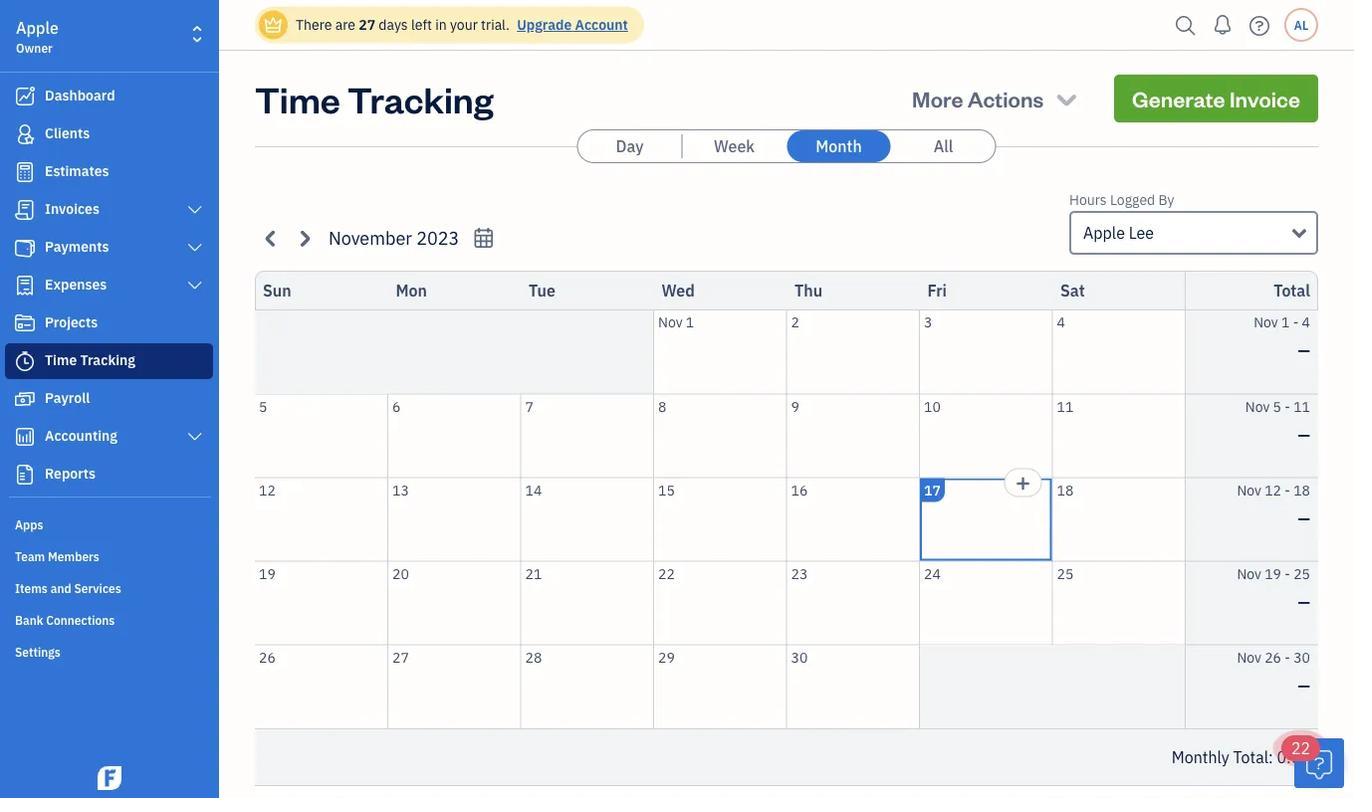 Task type: vqa. For each thing, say whether or not it's contained in the screenshot.
plus icon
no



Task type: locate. For each thing, give the bounding box(es) containing it.
bank connections
[[15, 612, 115, 628]]

chart image
[[13, 427, 37, 447]]

2 18 from the left
[[1294, 481, 1311, 499]]

clients
[[45, 124, 90, 142]]

nov for nov 1 - 4 —
[[1254, 313, 1278, 332]]

add a time entry image
[[1015, 472, 1031, 495]]

-
[[1293, 313, 1299, 332], [1285, 397, 1291, 416], [1285, 481, 1291, 499], [1285, 565, 1291, 583], [1285, 648, 1291, 667]]

19 inside 19 "button"
[[259, 565, 276, 583]]

upgrade
[[517, 15, 572, 34]]

more
[[912, 84, 963, 113]]

— inside "nov 5 - 11 —"
[[1298, 424, 1311, 445]]

4
[[1057, 313, 1066, 332], [1302, 313, 1311, 332]]

22 down 15 button
[[658, 565, 675, 583]]

1 5 from the left
[[259, 397, 267, 416]]

1 vertical spatial time tracking
[[45, 351, 135, 369]]

settings link
[[5, 636, 213, 666]]

25 inside nov 19 - 25 —
[[1294, 565, 1311, 583]]

nov 12 - 18 —
[[1237, 481, 1311, 529]]

— up "nov 5 - 11 —"
[[1298, 340, 1311, 361]]

1 horizontal spatial 30
[[1294, 648, 1311, 667]]

total left the '0:00'
[[1233, 747, 1269, 768]]

0 vertical spatial chevron large down image
[[186, 240, 204, 256]]

nov inside "nov 5 - 11 —"
[[1246, 397, 1270, 416]]

november 2023
[[329, 226, 459, 250]]

chevron large down image
[[186, 202, 204, 218], [186, 278, 204, 294]]

0 horizontal spatial total
[[1233, 747, 1269, 768]]

1 horizontal spatial 26
[[1265, 648, 1282, 667]]

25
[[1057, 565, 1074, 583], [1294, 565, 1311, 583]]

1 horizontal spatial 5
[[1273, 397, 1282, 416]]

- inside nov 1 - 4 —
[[1293, 313, 1299, 332]]

chevron large down image left "sun"
[[186, 278, 204, 294]]

notifications image
[[1207, 5, 1239, 45]]

0 vertical spatial 22
[[658, 565, 675, 583]]

0 horizontal spatial time tracking
[[45, 351, 135, 369]]

30 inside button
[[791, 648, 808, 667]]

settings
[[15, 644, 61, 660]]

3
[[924, 313, 933, 332]]

27 down 20 "button"
[[392, 648, 409, 667]]

19 down 12 'button'
[[259, 565, 276, 583]]

22 right :
[[1292, 738, 1311, 759]]

reports link
[[5, 457, 213, 493]]

11 down 4 'button'
[[1057, 397, 1074, 416]]

time tracking down "projects" link
[[45, 351, 135, 369]]

0 horizontal spatial apple
[[16, 17, 59, 38]]

2 5 from the left
[[1273, 397, 1282, 416]]

time tracking down days
[[255, 75, 494, 122]]

17
[[924, 481, 941, 499]]

1 — from the top
[[1298, 340, 1311, 361]]

2 19 from the left
[[1265, 565, 1282, 583]]

—
[[1298, 340, 1311, 361], [1298, 424, 1311, 445], [1298, 508, 1311, 529], [1298, 592, 1311, 612], [1298, 675, 1311, 696]]

nov inside nov 1 button
[[658, 313, 683, 332]]

chevron large down image inside accounting link
[[186, 429, 204, 445]]

apple lee button
[[1070, 211, 1319, 255]]

1 18 from the left
[[1057, 481, 1074, 499]]

chevron large down image for expenses
[[186, 278, 204, 294]]

1 inside button
[[686, 313, 694, 332]]

time tracking link
[[5, 344, 213, 379]]

18 down "nov 5 - 11 —"
[[1294, 481, 1311, 499]]

2 26 from the left
[[1265, 648, 1282, 667]]

nov for nov 26 - 30 —
[[1237, 648, 1262, 667]]

— inside the 'nov 12 - 18 —'
[[1298, 508, 1311, 529]]

— up nov 26 - 30 —
[[1298, 592, 1311, 612]]

days
[[379, 15, 408, 34]]

5 — from the top
[[1298, 675, 1311, 696]]

18 right add a time entry icon
[[1057, 481, 1074, 499]]

0 horizontal spatial 22
[[658, 565, 675, 583]]

2 11 from the left
[[1294, 397, 1311, 416]]

apps link
[[5, 509, 213, 539]]

upgrade account link
[[513, 15, 628, 34]]

chevron large down image
[[186, 240, 204, 256], [186, 429, 204, 445]]

time tracking inside 'link'
[[45, 351, 135, 369]]

nov down wed
[[658, 313, 683, 332]]

lee
[[1129, 223, 1154, 244]]

1 horizontal spatial 12
[[1265, 481, 1282, 499]]

0 horizontal spatial 1
[[686, 313, 694, 332]]

2 — from the top
[[1298, 424, 1311, 445]]

0 horizontal spatial 4
[[1057, 313, 1066, 332]]

25 inside button
[[1057, 565, 1074, 583]]

18 inside button
[[1057, 481, 1074, 499]]

27 right are
[[359, 15, 376, 34]]

2 25 from the left
[[1294, 565, 1311, 583]]

week
[[714, 136, 755, 157]]

0 horizontal spatial tracking
[[80, 351, 135, 369]]

chevron large down image up payments link
[[186, 202, 204, 218]]

nov 1 button
[[654, 311, 786, 394]]

nov inside nov 19 - 25 —
[[1237, 565, 1262, 583]]

1 up "nov 5 - 11 —"
[[1282, 313, 1290, 332]]

3 — from the top
[[1298, 508, 1311, 529]]

1 horizontal spatial 25
[[1294, 565, 1311, 583]]

1 inside nov 1 - 4 —
[[1282, 313, 1290, 332]]

tracking inside 'link'
[[80, 351, 135, 369]]

0 horizontal spatial 12
[[259, 481, 276, 499]]

november
[[329, 226, 412, 250]]

expenses
[[45, 275, 107, 294]]

26
[[259, 648, 276, 667], [1265, 648, 1282, 667]]

- inside nov 26 - 30 —
[[1285, 648, 1291, 667]]

0 horizontal spatial 25
[[1057, 565, 1074, 583]]

nov down "nov 5 - 11 —"
[[1237, 481, 1262, 499]]

nov up "nov 5 - 11 —"
[[1254, 313, 1278, 332]]

4 inside nov 1 - 4 —
[[1302, 313, 1311, 332]]

1 horizontal spatial apple
[[1084, 223, 1125, 244]]

1 chevron large down image from the top
[[186, 202, 204, 218]]

1 vertical spatial chevron large down image
[[186, 278, 204, 294]]

22 inside 22 dropdown button
[[1292, 738, 1311, 759]]

25 down the 'nov 12 - 18 —'
[[1294, 565, 1311, 583]]

1 horizontal spatial time
[[255, 75, 340, 122]]

more actions button
[[894, 75, 1099, 122]]

1 vertical spatial chevron large down image
[[186, 429, 204, 445]]

30 down nov 19 - 25 —
[[1294, 648, 1311, 667]]

0 vertical spatial chevron large down image
[[186, 202, 204, 218]]

expenses link
[[5, 268, 213, 304]]

total
[[1274, 280, 1311, 301], [1233, 747, 1269, 768]]

chevron large down image for payments
[[186, 240, 204, 256]]

2 12 from the left
[[1265, 481, 1282, 499]]

25 button
[[1053, 562, 1185, 645]]

- inside "nov 5 - 11 —"
[[1285, 397, 1291, 416]]

2 4 from the left
[[1302, 313, 1311, 332]]

nov for nov 12 - 18 —
[[1237, 481, 1262, 499]]

projects
[[45, 313, 98, 332]]

nov inside nov 26 - 30 —
[[1237, 648, 1262, 667]]

19 button
[[255, 562, 387, 645]]

12 down "nov 5 - 11 —"
[[1265, 481, 1282, 499]]

— inside nov 1 - 4 —
[[1298, 340, 1311, 361]]

— up the 'nov 12 - 18 —'
[[1298, 424, 1311, 445]]

1 horizontal spatial 1
[[1282, 313, 1290, 332]]

reports
[[45, 465, 96, 483]]

1 horizontal spatial 19
[[1265, 565, 1282, 583]]

1 vertical spatial tracking
[[80, 351, 135, 369]]

11 down nov 1 - 4 —
[[1294, 397, 1311, 416]]

apple inside 'apple lee' dropdown button
[[1084, 223, 1125, 244]]

hours logged by
[[1070, 191, 1175, 209]]

1 horizontal spatial 18
[[1294, 481, 1311, 499]]

1 vertical spatial apple
[[1084, 223, 1125, 244]]

18 button
[[1053, 479, 1185, 561]]

27 inside 27 button
[[392, 648, 409, 667]]

8
[[658, 397, 667, 416]]

0 vertical spatial apple
[[16, 17, 59, 38]]

0 horizontal spatial time
[[45, 351, 77, 369]]

0 horizontal spatial 5
[[259, 397, 267, 416]]

1 horizontal spatial 27
[[392, 648, 409, 667]]

dashboard image
[[13, 87, 37, 107]]

18 inside the 'nov 12 - 18 —'
[[1294, 481, 1311, 499]]

— inside nov 19 - 25 —
[[1298, 592, 1311, 612]]

bank
[[15, 612, 43, 628]]

2 30 from the left
[[1294, 648, 1311, 667]]

more actions
[[912, 84, 1044, 113]]

0 horizontal spatial 19
[[259, 565, 276, 583]]

1 chevron large down image from the top
[[186, 240, 204, 256]]

1 horizontal spatial 22
[[1292, 738, 1311, 759]]

- for nov 12 - 18 —
[[1285, 481, 1291, 499]]

logged
[[1110, 191, 1155, 209]]

— for nov 5 - 11 —
[[1298, 424, 1311, 445]]

- for nov 5 - 11 —
[[1285, 397, 1291, 416]]

29 button
[[654, 646, 786, 729]]

1 vertical spatial 27
[[392, 648, 409, 667]]

22 inside 22 button
[[658, 565, 675, 583]]

— for nov 26 - 30 —
[[1298, 675, 1311, 696]]

0 horizontal spatial 11
[[1057, 397, 1074, 416]]

1 19 from the left
[[259, 565, 276, 583]]

invoices link
[[5, 192, 213, 228]]

chevron large down image for invoices
[[186, 202, 204, 218]]

26 inside nov 26 - 30 —
[[1265, 648, 1282, 667]]

25 down '18' button
[[1057, 565, 1074, 583]]

1 vertical spatial time
[[45, 351, 77, 369]]

generate
[[1132, 84, 1226, 113]]

1 horizontal spatial total
[[1274, 280, 1311, 301]]

1 1 from the left
[[686, 313, 694, 332]]

nov down nov 1 - 4 —
[[1246, 397, 1270, 416]]

11 inside button
[[1057, 397, 1074, 416]]

12 inside the 'nov 12 - 18 —'
[[1265, 481, 1282, 499]]

12
[[259, 481, 276, 499], [1265, 481, 1282, 499]]

nov down the 'nov 12 - 18 —'
[[1237, 565, 1262, 583]]

22 button
[[1282, 736, 1344, 789]]

chevron large down image inside "invoices" link
[[186, 202, 204, 218]]

1 horizontal spatial time tracking
[[255, 75, 494, 122]]

26 down nov 19 - 25 —
[[1265, 648, 1282, 667]]

connections
[[46, 612, 115, 628]]

30 button
[[787, 646, 919, 729]]

day
[[616, 136, 644, 157]]

1 horizontal spatial 11
[[1294, 397, 1311, 416]]

apple
[[16, 17, 59, 38], [1084, 223, 1125, 244]]

search image
[[1170, 10, 1202, 40]]

team
[[15, 549, 45, 565]]

1 30 from the left
[[791, 648, 808, 667]]

1 12 from the left
[[259, 481, 276, 499]]

1 26 from the left
[[259, 648, 276, 667]]

- inside the 'nov 12 - 18 —'
[[1285, 481, 1291, 499]]

26 down 19 "button"
[[259, 648, 276, 667]]

29
[[658, 648, 675, 667]]

1 horizontal spatial 4
[[1302, 313, 1311, 332]]

1 25 from the left
[[1057, 565, 1074, 583]]

4 — from the top
[[1298, 592, 1311, 612]]

there are 27 days left in your trial. upgrade account
[[296, 15, 628, 34]]

nov inside the 'nov 12 - 18 —'
[[1237, 481, 1262, 499]]

2 1 from the left
[[1282, 313, 1290, 332]]

0 horizontal spatial 18
[[1057, 481, 1074, 499]]

month
[[816, 136, 862, 157]]

22
[[658, 565, 675, 583], [1292, 738, 1311, 759]]

tracking
[[347, 75, 494, 122], [80, 351, 135, 369]]

chevron large down image down payroll link
[[186, 429, 204, 445]]

0 vertical spatial tracking
[[347, 75, 494, 122]]

dashboard
[[45, 86, 115, 105]]

4 button
[[1053, 311, 1185, 394]]

actions
[[968, 84, 1044, 113]]

nov 19 - 25 —
[[1237, 565, 1311, 612]]

0 vertical spatial 27
[[359, 15, 376, 34]]

mon
[[396, 280, 427, 301]]

0 horizontal spatial 30
[[791, 648, 808, 667]]

apps
[[15, 517, 43, 533]]

2
[[791, 313, 800, 332]]

14
[[525, 481, 542, 499]]

0 vertical spatial total
[[1274, 280, 1311, 301]]

19 down the 'nov 12 - 18 —'
[[1265, 565, 1282, 583]]

month link
[[787, 130, 891, 162]]

1 4 from the left
[[1057, 313, 1066, 332]]

nov inside nov 1 - 4 —
[[1254, 313, 1278, 332]]

— up the '0:00'
[[1298, 675, 1311, 696]]

1
[[686, 313, 694, 332], [1282, 313, 1290, 332]]

1 for nov 1 - 4 —
[[1282, 313, 1290, 332]]

project image
[[13, 314, 37, 334]]

9
[[791, 397, 800, 416]]

chevron large down image inside expenses link
[[186, 278, 204, 294]]

time right timer "image"
[[45, 351, 77, 369]]

week link
[[683, 130, 786, 162]]

tracking down left
[[347, 75, 494, 122]]

9 button
[[787, 395, 919, 478]]

30 down 23 button at the bottom right
[[791, 648, 808, 667]]

all link
[[892, 130, 995, 162]]

apple up owner
[[16, 17, 59, 38]]

apple for owner
[[16, 17, 59, 38]]

1 11 from the left
[[1057, 397, 1074, 416]]

— inside nov 26 - 30 —
[[1298, 675, 1311, 696]]

1 down wed
[[686, 313, 694, 332]]

nov down nov 19 - 25 —
[[1237, 648, 1262, 667]]

12 down 5 button
[[259, 481, 276, 499]]

monthly total : 0:00
[[1172, 747, 1311, 768]]

— up nov 19 - 25 —
[[1298, 508, 1311, 529]]

apple down the "hours"
[[1084, 223, 1125, 244]]

tracking down "projects" link
[[80, 351, 135, 369]]

0 horizontal spatial 26
[[259, 648, 276, 667]]

- for nov 26 - 30 —
[[1285, 648, 1291, 667]]

next month image
[[293, 227, 316, 250]]

2 chevron large down image from the top
[[186, 278, 204, 294]]

apple inside main element
[[16, 17, 59, 38]]

go to help image
[[1244, 10, 1276, 40]]

2 chevron large down image from the top
[[186, 429, 204, 445]]

total up nov 1 - 4 —
[[1274, 280, 1311, 301]]

8 button
[[654, 395, 786, 478]]

30 inside nov 26 - 30 —
[[1294, 648, 1311, 667]]

projects link
[[5, 306, 213, 342]]

- inside nov 19 - 25 —
[[1285, 565, 1291, 583]]

1 vertical spatial 22
[[1292, 738, 1311, 759]]

1 for nov 1
[[686, 313, 694, 332]]

11
[[1057, 397, 1074, 416], [1294, 397, 1311, 416]]

0:00
[[1277, 747, 1311, 768]]

— for nov 19 - 25 —
[[1298, 592, 1311, 612]]

timer image
[[13, 352, 37, 371]]

19
[[259, 565, 276, 583], [1265, 565, 1282, 583]]

chevron large down image left the previous month icon on the left of the page
[[186, 240, 204, 256]]

time down there
[[255, 75, 340, 122]]

accounting
[[45, 427, 117, 445]]

by
[[1159, 191, 1175, 209]]



Task type: describe. For each thing, give the bounding box(es) containing it.
0 vertical spatial time
[[255, 75, 340, 122]]

account
[[575, 15, 628, 34]]

money image
[[13, 389, 37, 409]]

— for nov 12 - 18 —
[[1298, 508, 1311, 529]]

payroll
[[45, 389, 90, 407]]

apple owner
[[16, 17, 59, 56]]

invoices
[[45, 200, 100, 218]]

17 button
[[920, 479, 1052, 561]]

3 button
[[920, 311, 1052, 394]]

6
[[392, 397, 401, 416]]

estimate image
[[13, 162, 37, 182]]

previous month image
[[260, 227, 283, 250]]

all
[[934, 136, 953, 157]]

19 inside nov 19 - 25 —
[[1265, 565, 1282, 583]]

and
[[50, 581, 71, 597]]

team members
[[15, 549, 99, 565]]

expense image
[[13, 276, 37, 296]]

accounting link
[[5, 419, 213, 455]]

estimates
[[45, 162, 109, 180]]

— for nov 1 - 4 —
[[1298, 340, 1311, 361]]

services
[[74, 581, 121, 597]]

20 button
[[388, 562, 520, 645]]

12 button
[[255, 479, 387, 561]]

freshbooks image
[[94, 767, 125, 791]]

10
[[924, 397, 941, 416]]

10 button
[[920, 395, 1052, 478]]

tue
[[529, 280, 556, 301]]

15
[[658, 481, 675, 499]]

hours
[[1070, 191, 1107, 209]]

team members link
[[5, 541, 213, 571]]

11 inside "nov 5 - 11 —"
[[1294, 397, 1311, 416]]

26 inside 'button'
[[259, 648, 276, 667]]

2023
[[416, 226, 459, 250]]

resource center badge image
[[1295, 739, 1344, 789]]

in
[[435, 15, 447, 34]]

15 button
[[654, 479, 786, 561]]

members
[[48, 549, 99, 565]]

client image
[[13, 124, 37, 144]]

1 vertical spatial total
[[1233, 747, 1269, 768]]

nov for nov 5 - 11 —
[[1246, 397, 1270, 416]]

4 inside 'button'
[[1057, 313, 1066, 332]]

16 button
[[787, 479, 919, 561]]

monthly
[[1172, 747, 1230, 768]]

your
[[450, 15, 478, 34]]

- for nov 19 - 25 —
[[1285, 565, 1291, 583]]

items
[[15, 581, 48, 597]]

sat
[[1061, 280, 1085, 301]]

items and services
[[15, 581, 121, 597]]

day link
[[578, 130, 682, 162]]

28
[[525, 648, 542, 667]]

wed
[[662, 280, 695, 301]]

chevrondown image
[[1053, 85, 1081, 113]]

invoice
[[1230, 84, 1301, 113]]

28 button
[[521, 646, 653, 729]]

estimates link
[[5, 154, 213, 190]]

apple for lee
[[1084, 223, 1125, 244]]

nov for nov 19 - 25 —
[[1237, 565, 1262, 583]]

sun
[[263, 280, 291, 301]]

nov for nov 1
[[658, 313, 683, 332]]

thu
[[795, 280, 823, 301]]

5 inside "nov 5 - 11 —"
[[1273, 397, 1282, 416]]

chevron large down image for accounting
[[186, 429, 204, 445]]

invoice image
[[13, 200, 37, 220]]

payments link
[[5, 230, 213, 266]]

5 inside 5 button
[[259, 397, 267, 416]]

1 horizontal spatial tracking
[[347, 75, 494, 122]]

12 inside 'button'
[[259, 481, 276, 499]]

24 button
[[920, 562, 1052, 645]]

generate invoice button
[[1114, 75, 1319, 122]]

payment image
[[13, 238, 37, 258]]

- for nov 1 - 4 —
[[1293, 313, 1299, 332]]

nov 5 - 11 —
[[1246, 397, 1311, 445]]

clients link
[[5, 117, 213, 152]]

payments
[[45, 238, 109, 256]]

7 button
[[521, 395, 653, 478]]

21 button
[[521, 562, 653, 645]]

7
[[525, 397, 534, 416]]

al
[[1295, 17, 1309, 33]]

nov 26 - 30 —
[[1237, 648, 1311, 696]]

fri
[[928, 280, 947, 301]]

0 horizontal spatial 27
[[359, 15, 376, 34]]

time inside "time tracking" 'link'
[[45, 351, 77, 369]]

crown image
[[263, 14, 284, 35]]

report image
[[13, 465, 37, 485]]

owner
[[16, 40, 53, 56]]

0 vertical spatial time tracking
[[255, 75, 494, 122]]

payroll link
[[5, 381, 213, 417]]

21
[[525, 565, 542, 583]]

2 button
[[787, 311, 919, 394]]

left
[[411, 15, 432, 34]]

generate invoice
[[1132, 84, 1301, 113]]

choose a date image
[[472, 227, 495, 249]]

14 button
[[521, 479, 653, 561]]

:
[[1269, 747, 1274, 768]]

6 button
[[388, 395, 520, 478]]

23 button
[[787, 562, 919, 645]]

16
[[791, 481, 808, 499]]

11 button
[[1053, 395, 1185, 478]]

24
[[924, 565, 941, 583]]

dashboard link
[[5, 79, 213, 115]]

apple lee
[[1084, 223, 1154, 244]]

nov 1 - 4 —
[[1254, 313, 1311, 361]]

main element
[[0, 0, 269, 799]]

are
[[335, 15, 355, 34]]

there
[[296, 15, 332, 34]]



